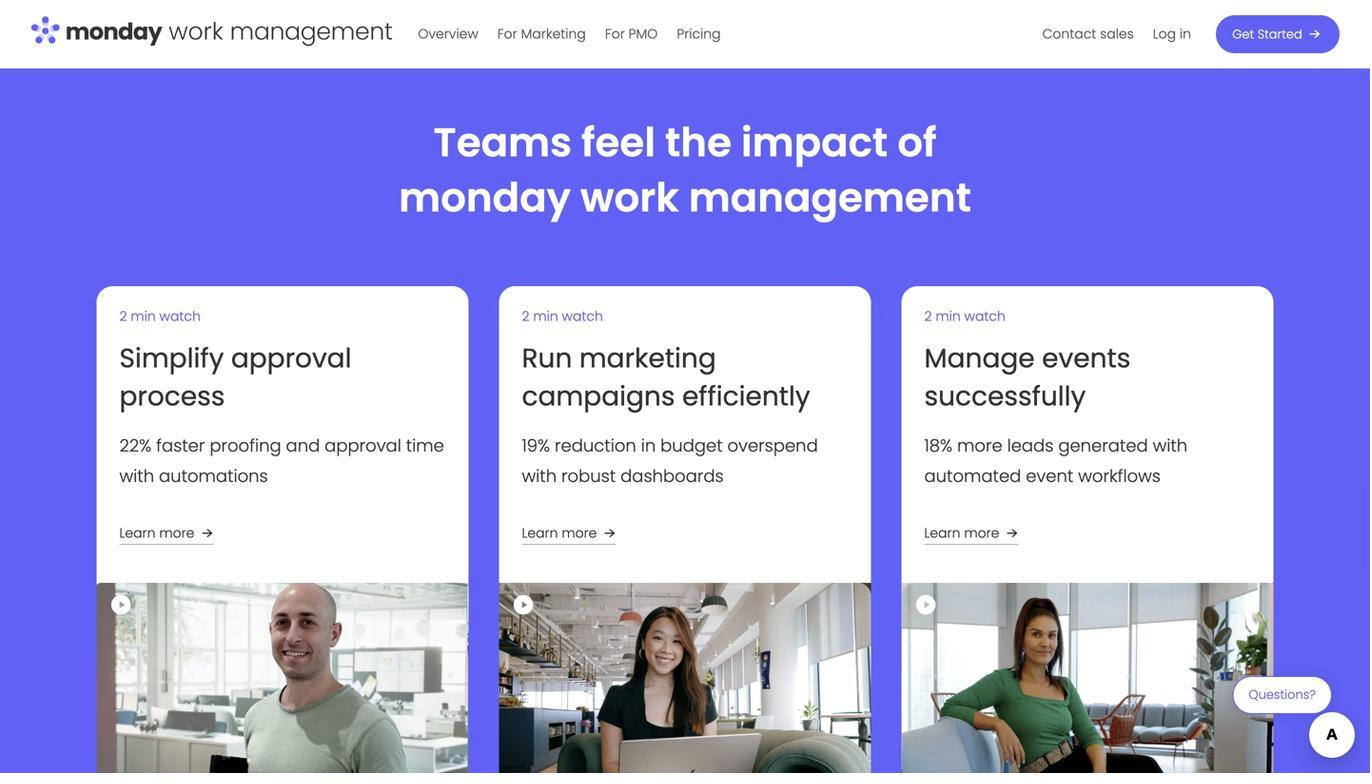 Task type: vqa. For each thing, say whether or not it's contained in the screenshot.
second The Learn from right
yes



Task type: describe. For each thing, give the bounding box(es) containing it.
overview
[[418, 25, 478, 43]]

run
[[522, 340, 572, 377]]

2 min watch for simplify approval
[[119, 307, 201, 326]]

marketing campaigns image
[[499, 583, 871, 774]]

more inside 18% more leads generated with automated event workflows
[[957, 434, 1003, 458]]

for marketing
[[497, 25, 586, 43]]

events
[[1042, 340, 1131, 377]]

campaigns
[[522, 378, 675, 416]]

learn more link for run marketing campaigns efficiently
[[522, 523, 620, 545]]

dashboards
[[621, 465, 724, 489]]

approval inside simplify approval process
[[231, 340, 352, 377]]

min for manage events successfully
[[936, 307, 961, 326]]

learn more link for manage events successfully
[[924, 523, 1022, 545]]

in inside log in link
[[1180, 25, 1191, 43]]

efficiently
[[682, 378, 810, 416]]

simplify
[[119, 340, 224, 377]]

more for manage events successfully
[[964, 524, 999, 543]]

log
[[1153, 25, 1176, 43]]

learn more for simplify approval
[[119, 524, 194, 543]]

22% faster proofing and approval time with automations
[[119, 434, 444, 489]]

generated
[[1058, 434, 1148, 458]]

2 for manage events successfully
[[924, 307, 932, 326]]

started
[[1258, 26, 1302, 43]]

monday.com work management image
[[30, 12, 393, 52]]

and
[[286, 434, 320, 458]]

successfully
[[924, 378, 1086, 416]]

marketing
[[521, 25, 586, 43]]

get started button
[[1216, 15, 1340, 53]]

overview link
[[409, 19, 488, 50]]

learn for run marketing campaigns efficiently
[[522, 524, 558, 543]]

contact sales
[[1043, 25, 1134, 43]]

teams feel the impact of monday work management
[[399, 115, 971, 226]]

list containing simplify approval
[[16, 271, 1354, 774]]

automated
[[924, 465, 1021, 489]]

19%
[[522, 434, 550, 458]]

more for simplify approval
[[159, 524, 194, 543]]

robust
[[561, 465, 616, 489]]

learn more link for simplify approval
[[119, 523, 217, 545]]

more for run marketing campaigns efficiently
[[562, 524, 597, 543]]

for for for marketing
[[497, 25, 517, 43]]

event
[[1026, 465, 1074, 489]]

work
[[580, 170, 679, 226]]

time
[[406, 434, 444, 458]]

pricing
[[677, 25, 721, 43]]

teams
[[433, 115, 572, 170]]

feel
[[581, 115, 656, 170]]

process
[[119, 378, 225, 416]]

22%
[[119, 434, 151, 458]]



Task type: locate. For each thing, give the bounding box(es) containing it.
learn more
[[119, 524, 194, 543], [522, 524, 597, 543], [924, 524, 999, 543]]

learn more down automated
[[924, 524, 999, 543]]

0 horizontal spatial in
[[641, 434, 656, 458]]

learn more link down automated
[[924, 523, 1022, 545]]

3 min from the left
[[936, 307, 961, 326]]

pmo
[[629, 25, 658, 43]]

3 learn from the left
[[924, 524, 961, 543]]

2 min watch for manage events successfully
[[924, 307, 1006, 326]]

2 learn from the left
[[522, 524, 558, 543]]

learn down 22%
[[119, 524, 156, 543]]

2 for run marketing campaigns efficiently
[[522, 307, 530, 326]]

2 min watch up simplify
[[119, 307, 201, 326]]

1 horizontal spatial 2 min watch
[[522, 307, 603, 326]]

watch for run marketing campaigns efficiently
[[562, 307, 603, 326]]

2 2 from the left
[[522, 307, 530, 326]]

1 learn more from the left
[[119, 524, 194, 543]]

1 learn more link from the left
[[119, 523, 217, 545]]

0 horizontal spatial learn more link
[[119, 523, 217, 545]]

min
[[131, 307, 156, 326], [533, 307, 558, 326], [936, 307, 961, 326]]

approval
[[231, 340, 352, 377], [325, 434, 401, 458]]

2 learn more from the left
[[522, 524, 597, 543]]

2 horizontal spatial learn more
[[924, 524, 999, 543]]

2 up manage
[[924, 307, 932, 326]]

2 up run
[[522, 307, 530, 326]]

watch up manage
[[964, 307, 1006, 326]]

the
[[665, 115, 732, 170]]

sales
[[1100, 25, 1134, 43]]

min for run marketing campaigns efficiently
[[533, 307, 558, 326]]

run marketing campaigns efficiently
[[522, 340, 810, 416]]

more
[[957, 434, 1003, 458], [159, 524, 194, 543], [562, 524, 597, 543], [964, 524, 999, 543]]

workflows
[[1078, 465, 1161, 489]]

log in
[[1153, 25, 1191, 43]]

faster
[[156, 434, 205, 458]]

marketing
[[579, 340, 716, 377]]

with inside 18% more leads generated with automated event workflows
[[1153, 434, 1188, 458]]

approval up and
[[231, 340, 352, 377]]

list containing contact sales
[[1033, 0, 1201, 69]]

learn more link down robust
[[522, 523, 620, 545]]

watch up run
[[562, 307, 603, 326]]

3 learn more link from the left
[[924, 523, 1022, 545]]

2 2 min watch from the left
[[522, 307, 603, 326]]

leads
[[1007, 434, 1054, 458]]

2 up simplify
[[119, 307, 127, 326]]

approval right and
[[325, 434, 401, 458]]

0 vertical spatial approval
[[231, 340, 352, 377]]

18% more leads generated with automated event workflows
[[924, 434, 1188, 489]]

learn down the 19%
[[522, 524, 558, 543]]

0 horizontal spatial watch
[[159, 307, 201, 326]]

manage events image
[[902, 583, 1274, 774]]

with inside 19% reduction in budget overspend with robust dashboards
[[522, 465, 557, 489]]

contact sales link
[[1033, 19, 1144, 50]]

2 horizontal spatial watch
[[964, 307, 1006, 326]]

2 min from the left
[[533, 307, 558, 326]]

for for for pmo
[[605, 25, 625, 43]]

with down the 19%
[[522, 465, 557, 489]]

1 2 min watch from the left
[[119, 307, 201, 326]]

3 watch from the left
[[964, 307, 1006, 326]]

more up automated
[[957, 434, 1003, 458]]

with inside 22% faster proofing and approval time with automations
[[119, 465, 154, 489]]

in right log
[[1180, 25, 1191, 43]]

reduction
[[555, 434, 636, 458]]

management
[[689, 170, 971, 226]]

watch
[[159, 307, 201, 326], [562, 307, 603, 326], [964, 307, 1006, 326]]

2 learn more link from the left
[[522, 523, 620, 545]]

learn more down automations
[[119, 524, 194, 543]]

with up workflows
[[1153, 434, 1188, 458]]

for left marketing
[[497, 25, 517, 43]]

learn down automated
[[924, 524, 961, 543]]

get started
[[1232, 26, 1302, 43]]

questions?
[[1249, 687, 1316, 704]]

manage events successfully
[[924, 340, 1131, 416]]

manage
[[924, 340, 1035, 377]]

watch for simplify approval
[[159, 307, 201, 326]]

18%
[[924, 434, 953, 458]]

2 horizontal spatial min
[[936, 307, 961, 326]]

3 2 min watch from the left
[[924, 307, 1006, 326]]

questions? button
[[1233, 677, 1332, 728]]

approval inside 22% faster proofing and approval time with automations
[[325, 434, 401, 458]]

automations
[[159, 465, 268, 489]]

in inside 19% reduction in budget overspend with robust dashboards
[[641, 434, 656, 458]]

2 min watch
[[119, 307, 201, 326], [522, 307, 603, 326], [924, 307, 1006, 326]]

0 vertical spatial list
[[1033, 0, 1201, 69]]

list
[[1033, 0, 1201, 69], [16, 271, 1354, 774]]

with down 22%
[[119, 465, 154, 489]]

3 2 from the left
[[924, 307, 932, 326]]

learn
[[119, 524, 156, 543], [522, 524, 558, 543], [924, 524, 961, 543]]

2 for from the left
[[605, 25, 625, 43]]

log in link
[[1144, 19, 1201, 50]]

main element
[[409, 0, 1340, 69]]

2 horizontal spatial 2
[[924, 307, 932, 326]]

more down automated
[[964, 524, 999, 543]]

2 horizontal spatial with
[[1153, 434, 1188, 458]]

1 horizontal spatial with
[[522, 465, 557, 489]]

1 learn from the left
[[119, 524, 156, 543]]

2 min watch up manage
[[924, 307, 1006, 326]]

2 min watch up run
[[522, 307, 603, 326]]

2 watch from the left
[[562, 307, 603, 326]]

0 vertical spatial in
[[1180, 25, 1191, 43]]

2 min watch for run marketing campaigns efficiently
[[522, 307, 603, 326]]

more down robust
[[562, 524, 597, 543]]

impact
[[741, 115, 888, 170]]

2 horizontal spatial learn more link
[[924, 523, 1022, 545]]

for marketing link
[[488, 19, 595, 50]]

3 learn more from the left
[[924, 524, 999, 543]]

1 vertical spatial list
[[16, 271, 1354, 774]]

2 horizontal spatial learn
[[924, 524, 961, 543]]

min up run
[[533, 307, 558, 326]]

1 min from the left
[[131, 307, 156, 326]]

1 horizontal spatial learn more link
[[522, 523, 620, 545]]

for inside for marketing link
[[497, 25, 517, 43]]

2 horizontal spatial 2 min watch
[[924, 307, 1006, 326]]

watch for manage events successfully
[[964, 307, 1006, 326]]

learn more down robust
[[522, 524, 597, 543]]

1 2 from the left
[[119, 307, 127, 326]]

2 for simplify approval
[[119, 307, 127, 326]]

for pmo
[[605, 25, 658, 43]]

learn more for run marketing campaigns efficiently
[[522, 524, 597, 543]]

for inside for pmo link
[[605, 25, 625, 43]]

1 horizontal spatial for
[[605, 25, 625, 43]]

1 watch from the left
[[159, 307, 201, 326]]

with
[[1153, 434, 1188, 458], [119, 465, 154, 489], [522, 465, 557, 489]]

pricing link
[[667, 19, 730, 50]]

watch up simplify
[[159, 307, 201, 326]]

0 horizontal spatial min
[[131, 307, 156, 326]]

2
[[119, 307, 127, 326], [522, 307, 530, 326], [924, 307, 932, 326]]

1 for from the left
[[497, 25, 517, 43]]

in up dashboards
[[641, 434, 656, 458]]

get
[[1232, 26, 1254, 43]]

1 horizontal spatial learn
[[522, 524, 558, 543]]

learn more link down automations
[[119, 523, 217, 545]]

1 horizontal spatial learn more
[[522, 524, 597, 543]]

in
[[1180, 25, 1191, 43], [641, 434, 656, 458]]

min up simplify
[[131, 307, 156, 326]]

1 horizontal spatial 2
[[522, 307, 530, 326]]

1 horizontal spatial min
[[533, 307, 558, 326]]

0 horizontal spatial 2
[[119, 307, 127, 326]]

monday
[[399, 170, 571, 226]]

1 vertical spatial in
[[641, 434, 656, 458]]

0 horizontal spatial learn more
[[119, 524, 194, 543]]

contact
[[1043, 25, 1096, 43]]

of
[[897, 115, 937, 170]]

1 horizontal spatial in
[[1180, 25, 1191, 43]]

0 horizontal spatial learn
[[119, 524, 156, 543]]

min up manage
[[936, 307, 961, 326]]

0 horizontal spatial with
[[119, 465, 154, 489]]

1 vertical spatial approval
[[325, 434, 401, 458]]

proofing
[[210, 434, 281, 458]]

learn more link
[[119, 523, 217, 545], [522, 523, 620, 545], [924, 523, 1022, 545]]

0 horizontal spatial 2 min watch
[[119, 307, 201, 326]]

budget
[[661, 434, 723, 458]]

min for simplify approval
[[131, 307, 156, 326]]

learn more for manage events successfully
[[924, 524, 999, 543]]

approval process image
[[97, 583, 469, 774]]

0 horizontal spatial for
[[497, 25, 517, 43]]

for
[[497, 25, 517, 43], [605, 25, 625, 43]]

for pmo link
[[595, 19, 667, 50]]

learn for manage events successfully
[[924, 524, 961, 543]]

learn for simplify approval
[[119, 524, 156, 543]]

more down automations
[[159, 524, 194, 543]]

overspend
[[727, 434, 818, 458]]

19% reduction in budget overspend with robust dashboards
[[522, 434, 818, 489]]

simplify approval process
[[119, 340, 352, 416]]

1 horizontal spatial watch
[[562, 307, 603, 326]]

for left the pmo
[[605, 25, 625, 43]]



